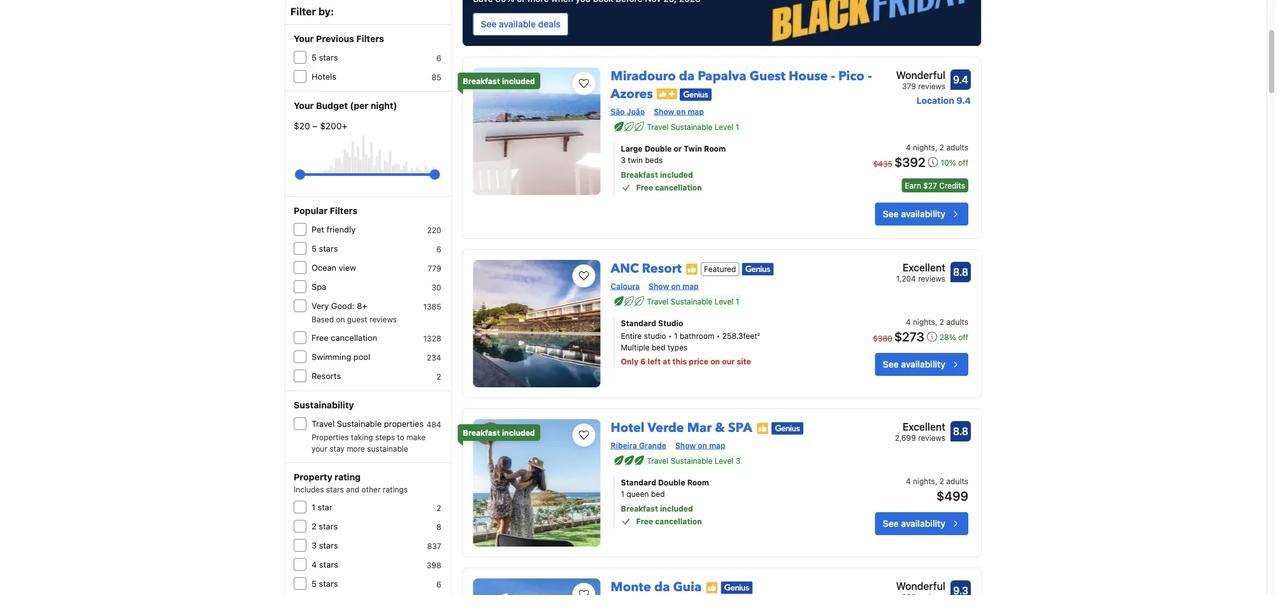 Task type: locate. For each thing, give the bounding box(es) containing it.
free cancellation for miradouro
[[636, 183, 702, 192]]

1 vertical spatial breakfast included
[[463, 428, 535, 437]]

azores
[[611, 85, 653, 103]]

1 vertical spatial double
[[658, 478, 685, 487]]

this property is part of our preferred partner program. it's committed to providing excellent service and good value. it'll pay us a higher commission if you make a booking. image
[[756, 422, 769, 435], [756, 422, 769, 435], [706, 581, 718, 594]]

4 nights , 2 adults up 10%
[[906, 143, 969, 152]]

level up standard studio 'link' on the bottom of the page
[[715, 297, 734, 306]]

2 your from the top
[[294, 100, 314, 111]]

2 4 nights , 2 adults from the top
[[906, 317, 969, 326]]

4 down 2,699
[[906, 477, 911, 486]]

3 see availability link from the top
[[875, 512, 969, 535]]

1 left queen at the bottom of page
[[621, 489, 625, 498]]

4 nights , 2 adults up 28%
[[906, 317, 969, 326]]

level up standard double room link
[[715, 456, 734, 465]]

on for miradouro
[[676, 107, 686, 116]]

2 see availability from the top
[[883, 359, 946, 370]]

miradouro da papalva guest house - pico - azores image
[[473, 68, 601, 195]]

234
[[427, 353, 441, 362]]

4 inside 4 nights , 2 adults $499
[[906, 477, 911, 486]]

1 5 stars from the top
[[312, 53, 338, 62]]

1 vertical spatial excellent element
[[895, 419, 946, 435]]

• down standard studio 'link' on the bottom of the page
[[717, 331, 720, 340]]

2 vertical spatial show
[[675, 441, 696, 450]]

1 breakfast included from the top
[[463, 76, 535, 85]]

see available deals
[[481, 19, 561, 29]]

2 down 1 star
[[312, 522, 317, 531]]

sustainable up "studio"
[[671, 297, 713, 306]]

0 vertical spatial free cancellation
[[636, 183, 702, 192]]

off right 28%
[[958, 333, 969, 342]]

see availability link down '$27'
[[875, 203, 969, 226]]

0 vertical spatial adults
[[946, 143, 969, 152]]

see availability link for anc resort
[[875, 353, 969, 376]]

resorts
[[312, 371, 341, 381]]

5
[[312, 53, 317, 62], [312, 244, 317, 253], [312, 579, 317, 588]]

8.8 right excellent 1,204 reviews
[[953, 266, 969, 278]]

nights up $392
[[913, 143, 935, 152]]

adults up 10% off
[[946, 143, 969, 152]]

bed down standard double room
[[651, 489, 665, 498]]

3 see availability from the top
[[883, 518, 946, 529]]

anc resort image
[[473, 260, 601, 387]]

see availability link down $273
[[875, 353, 969, 376]]

1 vertical spatial see availability link
[[875, 353, 969, 376]]

show
[[654, 107, 674, 116], [649, 282, 669, 291], [675, 441, 696, 450]]

1 vertical spatial nights
[[913, 317, 935, 326]]

travel down the grande
[[647, 456, 669, 465]]

travel sustainable level 1 up twin
[[647, 122, 739, 131]]

2 off from the top
[[958, 333, 969, 342]]

your previous filters
[[294, 33, 384, 44]]

availability down 4 nights , 2 adults $499
[[901, 518, 946, 529]]

2 vertical spatial level
[[715, 456, 734, 465]]

budget
[[316, 100, 348, 111]]

1 5 from the top
[[312, 53, 317, 62]]

2 standard from the top
[[621, 478, 656, 487]]

free cancellation down 1 queen bed breakfast included
[[636, 517, 702, 526]]

, up earn $27 credits
[[935, 143, 938, 152]]

3 availability from the top
[[901, 518, 946, 529]]

wonderful for wonderful
[[896, 580, 946, 592]]

1 vertical spatial off
[[958, 333, 969, 342]]

2 travel sustainable level 1 from the top
[[647, 297, 739, 306]]

2 vertical spatial cancellation
[[655, 517, 702, 526]]

sustainable up taking
[[337, 419, 382, 428]]

1 vertical spatial excellent
[[903, 421, 946, 433]]

4 up $392
[[906, 143, 911, 152]]

map for resort
[[683, 282, 699, 291]]

1 nights from the top
[[913, 143, 935, 152]]

entire
[[621, 331, 642, 340]]

swimming pool
[[312, 352, 370, 362]]

0 vertical spatial 3
[[621, 155, 626, 164]]

1 vertical spatial adults
[[946, 317, 969, 326]]

1 vertical spatial 8.8
[[953, 425, 969, 437]]

reviews up location
[[918, 82, 946, 90]]

9.4 up location 9.4
[[953, 74, 969, 86]]

2 up 10%
[[940, 143, 944, 152]]

anc
[[611, 260, 639, 277]]

1 travel sustainable level 1 from the top
[[647, 122, 739, 131]]

0 vertical spatial wonderful element
[[896, 68, 946, 83]]

reviews right 2,699
[[918, 433, 946, 442]]

0 vertical spatial cancellation
[[655, 183, 702, 192]]

see availability down earn
[[883, 209, 946, 219]]

1 horizontal spatial -
[[868, 68, 872, 85]]

free down based
[[312, 333, 329, 342]]

1 vertical spatial standard
[[621, 478, 656, 487]]

see availability link down 4 nights , 2 adults $499
[[875, 512, 969, 535]]

map
[[688, 107, 704, 116], [683, 282, 699, 291], [709, 441, 725, 450]]

2 up 8
[[437, 503, 441, 512]]

map up "studio"
[[683, 282, 699, 291]]

free down 1 queen bed breakfast included
[[636, 517, 653, 526]]

0 vertical spatial excellent element
[[896, 260, 946, 275]]

0 vertical spatial 5 stars
[[312, 53, 338, 62]]

0 vertical spatial ,
[[935, 143, 938, 152]]

0 vertical spatial nights
[[913, 143, 935, 152]]

0 vertical spatial standard
[[621, 319, 656, 328]]

nights
[[913, 143, 935, 152], [913, 317, 935, 326], [913, 477, 935, 486]]

group
[[300, 164, 435, 185]]

standard inside standard studio entire studio • 1 bathroom • 258.3feet² multiple bed types only 6 left at this price on our site
[[621, 319, 656, 328]]

1 • from the left
[[668, 331, 672, 340]]

reviews inside wonderful 379 reviews
[[918, 82, 946, 90]]

3 inside 3 twin beds breakfast included
[[621, 155, 626, 164]]

1 vertical spatial map
[[683, 282, 699, 291]]

room right twin
[[704, 144, 726, 153]]

queen
[[627, 489, 649, 498]]

sustainable for hotel
[[671, 456, 713, 465]]

-
[[831, 68, 835, 85], [868, 68, 872, 85]]

your up $20
[[294, 100, 314, 111]]

stars up 4 stars
[[319, 541, 338, 550]]

breakfast right 484
[[463, 428, 500, 437]]

our
[[722, 357, 735, 366]]

see available deals button
[[473, 13, 568, 36]]

show for resort
[[649, 282, 669, 291]]

steps
[[375, 433, 395, 442]]

this property is part of our preferred partner program. it's committed to providing excellent service and good value. it'll pay us a higher commission if you make a booking. image
[[686, 263, 698, 276], [686, 263, 698, 276], [706, 581, 718, 594]]

travel
[[647, 122, 669, 131], [647, 297, 669, 306], [312, 419, 335, 428], [647, 456, 669, 465]]

2 vertical spatial see availability
[[883, 518, 946, 529]]

2 adults from the top
[[946, 317, 969, 326]]

wonderful element
[[896, 68, 946, 83], [896, 579, 946, 594]]

large double or twin room link
[[621, 143, 836, 154]]

, up $499
[[935, 477, 938, 486]]

scored 9.4 element
[[951, 69, 971, 90]]

0 horizontal spatial -
[[831, 68, 835, 85]]

8.8 right 'excellent 2,699 reviews'
[[953, 425, 969, 437]]

1 vertical spatial show
[[649, 282, 669, 291]]

1 , from the top
[[935, 143, 938, 152]]

$499
[[937, 488, 969, 503]]

9.4 down scored 9.4 element
[[957, 95, 971, 106]]

wonderful 379 reviews
[[896, 69, 946, 90]]

scored 8.8 element
[[951, 262, 971, 282], [951, 421, 971, 442]]

deals
[[538, 19, 561, 29]]

free cancellation down 3 twin beds breakfast included
[[636, 183, 702, 192]]

0 vertical spatial map
[[688, 107, 704, 116]]

1 wonderful element from the top
[[896, 68, 946, 83]]

1 wonderful from the top
[[896, 69, 946, 81]]

2 excellent from the top
[[903, 421, 946, 433]]

2 , from the top
[[935, 317, 938, 326]]

travel up large double or twin room
[[647, 122, 669, 131]]

1 excellent from the top
[[903, 262, 946, 274]]

standard up entire
[[621, 319, 656, 328]]

genius discounts available at this property. image
[[680, 88, 712, 101], [680, 88, 712, 101], [742, 263, 774, 276], [742, 263, 774, 276], [771, 422, 803, 435], [771, 422, 803, 435], [721, 581, 753, 594], [721, 581, 753, 594]]

1 horizontal spatial 3
[[621, 155, 626, 164]]

1 up types
[[674, 331, 678, 340]]

- left pico
[[831, 68, 835, 85]]

2 wonderful element from the top
[[896, 579, 946, 594]]

travel sustainable level 1 up "studio"
[[647, 297, 739, 306]]

excellent inside excellent 1,204 reviews
[[903, 262, 946, 274]]

0 vertical spatial 8.8
[[953, 266, 969, 278]]

2 level from the top
[[715, 297, 734, 306]]

1 vertical spatial wonderful
[[896, 580, 946, 592]]

0 vertical spatial breakfast included
[[463, 76, 535, 85]]

0 vertical spatial level
[[715, 122, 734, 131]]

0 vertical spatial bed
[[652, 343, 666, 352]]

see availability down 4 nights , 2 adults $499
[[883, 518, 946, 529]]

1 vertical spatial availability
[[901, 359, 946, 370]]

filters up friendly
[[330, 205, 358, 216]]

2 vertical spatial free
[[636, 517, 653, 526]]

travel up "studio"
[[647, 297, 669, 306]]

availability down $273
[[901, 359, 946, 370]]

6 up the 779
[[436, 245, 441, 254]]

level for da
[[715, 122, 734, 131]]

reviews inside excellent 1,204 reviews
[[918, 274, 946, 283]]

very
[[312, 301, 329, 311]]

1 4 nights , 2 adults from the top
[[906, 143, 969, 152]]

your for your budget (per night)
[[294, 100, 314, 111]]

2 vertical spatial availability
[[901, 518, 946, 529]]

3 twin beds breakfast included
[[621, 155, 693, 179]]

on down the resort
[[671, 282, 681, 291]]

2 - from the left
[[868, 68, 872, 85]]

3 5 from the top
[[312, 579, 317, 588]]

2 vertical spatial adults
[[946, 477, 969, 486]]

excellent element for anc resort
[[896, 260, 946, 275]]

1 scored 8.8 element from the top
[[951, 262, 971, 282]]

map down &
[[709, 441, 725, 450]]

1 vertical spatial 3
[[736, 456, 741, 465]]

1 vertical spatial see availability
[[883, 359, 946, 370]]

0 vertical spatial show
[[654, 107, 674, 116]]

wonderful for wonderful 379 reviews
[[896, 69, 946, 81]]

0 vertical spatial availability
[[901, 209, 946, 219]]

breakfast down twin
[[621, 170, 658, 179]]

wonderful element left scored 9.3 element
[[896, 579, 946, 594]]

2 up $499
[[940, 477, 944, 486]]

2 vertical spatial map
[[709, 441, 725, 450]]

nights for anc resort
[[913, 317, 935, 326]]

stars inside property rating includes stars and other ratings
[[326, 485, 344, 494]]

sustainable for anc
[[671, 297, 713, 306]]

show on map down this property is part of our preferred plus program. it's committed to providing outstanding service and excellent value. it'll pay us a higher commission if you make a booking. image at right
[[654, 107, 704, 116]]

reviews inside 'excellent 2,699 reviews'
[[918, 433, 946, 442]]

more
[[347, 444, 365, 453]]

398
[[427, 561, 441, 570]]

excellent inside 'excellent 2,699 reviews'
[[903, 421, 946, 433]]

0 vertical spatial off
[[958, 158, 969, 167]]

bed inside standard studio entire studio • 1 bathroom • 258.3feet² multiple bed types only 6 left at this price on our site
[[652, 343, 666, 352]]

map down da
[[688, 107, 704, 116]]

1 horizontal spatial •
[[717, 331, 720, 340]]

1 vertical spatial ,
[[935, 317, 938, 326]]

0 vertical spatial see availability
[[883, 209, 946, 219]]

cancellation for miradouro
[[655, 183, 702, 192]]

5 stars up the 'hotels'
[[312, 53, 338, 62]]

3 nights from the top
[[913, 477, 935, 486]]

included inside 3 twin beds breakfast included
[[660, 170, 693, 179]]

beds
[[645, 155, 663, 164]]

travel up 'properties' on the left
[[312, 419, 335, 428]]

free cancellation up 'swimming pool'
[[312, 333, 377, 342]]

hotel verde mar & spa image
[[473, 419, 601, 547]]

earn
[[905, 181, 921, 190]]

2 vertical spatial ,
[[935, 477, 938, 486]]

good:
[[331, 301, 355, 311]]

stars down 4 stars
[[319, 579, 338, 588]]

on down mar
[[698, 441, 707, 450]]

0 vertical spatial excellent
[[903, 262, 946, 274]]

show on map up travel sustainable level 3
[[675, 441, 725, 450]]

show for da
[[654, 107, 674, 116]]

show on map down the resort
[[649, 282, 699, 291]]

0 vertical spatial see availability link
[[875, 203, 969, 226]]

0 vertical spatial show on map
[[654, 107, 704, 116]]

0 vertical spatial scored 8.8 element
[[951, 262, 971, 282]]

0 vertical spatial 9.4
[[953, 74, 969, 86]]

6 inside standard studio entire studio • 1 bathroom • 258.3feet² multiple bed types only 6 left at this price on our site
[[641, 357, 646, 366]]

wonderful up 379
[[896, 69, 946, 81]]

5 up the 'hotels'
[[312, 53, 317, 62]]

double up 1 queen bed breakfast included
[[658, 478, 685, 487]]

wonderful element up location
[[896, 68, 946, 83]]

0 horizontal spatial 3
[[312, 541, 317, 550]]

standard for standard double room
[[621, 478, 656, 487]]

9.4
[[953, 74, 969, 86], [957, 95, 971, 106]]

1 standard from the top
[[621, 319, 656, 328]]

0 horizontal spatial •
[[668, 331, 672, 340]]

3 adults from the top
[[946, 477, 969, 486]]

1 vertical spatial wonderful element
[[896, 579, 946, 594]]

travel for anc
[[647, 297, 669, 306]]

room down travel sustainable level 3
[[687, 478, 709, 487]]

2 vertical spatial show on map
[[675, 441, 725, 450]]

reviews for wonderful 379 reviews
[[918, 82, 946, 90]]

see inside "button"
[[481, 19, 497, 29]]

0 vertical spatial 5
[[312, 53, 317, 62]]

1 vertical spatial 5 stars
[[312, 244, 338, 253]]

adults for miradouro da papalva guest house - pico - azores
[[946, 143, 969, 152]]

0 vertical spatial wonderful
[[896, 69, 946, 81]]

1 vertical spatial 5
[[312, 244, 317, 253]]

2 see availability link from the top
[[875, 353, 969, 376]]

0 vertical spatial travel sustainable level 1
[[647, 122, 739, 131]]

bed down studio
[[652, 343, 666, 352]]

0 vertical spatial double
[[645, 144, 672, 153]]

availability
[[901, 209, 946, 219], [901, 359, 946, 370], [901, 518, 946, 529]]

excellent element for hotel verde mar & spa
[[895, 419, 946, 435]]

level
[[715, 122, 734, 131], [715, 297, 734, 306], [715, 456, 734, 465]]

2 down 234
[[437, 372, 441, 381]]

adults
[[946, 143, 969, 152], [946, 317, 969, 326], [946, 477, 969, 486]]

standard studio entire studio • 1 bathroom • 258.3feet² multiple bed types only 6 left at this price on our site
[[621, 319, 760, 366]]

2 vertical spatial 5 stars
[[312, 579, 338, 588]]

site
[[737, 357, 751, 366]]

1 vertical spatial your
[[294, 100, 314, 111]]

earn $27 credits
[[905, 181, 965, 190]]

off right 10%
[[958, 158, 969, 167]]

included inside 1 queen bed breakfast included
[[660, 504, 693, 513]]

4 down 3 stars
[[312, 560, 317, 569]]

price
[[689, 357, 709, 366]]

show on map for resort
[[649, 282, 699, 291]]

travel sustainable level 1 for resort
[[647, 297, 739, 306]]

1 8.8 from the top
[[953, 266, 969, 278]]

sustainable up twin
[[671, 122, 713, 131]]

4
[[906, 143, 911, 152], [906, 317, 911, 326], [906, 477, 911, 486], [312, 560, 317, 569]]

0 vertical spatial your
[[294, 33, 314, 44]]

2 availability from the top
[[901, 359, 946, 370]]

0 vertical spatial free
[[636, 183, 653, 192]]

show on map for verde
[[675, 441, 725, 450]]

travel sustainable level 1
[[647, 122, 739, 131], [647, 297, 739, 306]]

2 vertical spatial nights
[[913, 477, 935, 486]]

3 level from the top
[[715, 456, 734, 465]]

scored 8.8 element for anc resort
[[951, 262, 971, 282]]

your down filter at left top
[[294, 33, 314, 44]]

1 vertical spatial bed
[[651, 489, 665, 498]]

4 up $273
[[906, 317, 911, 326]]

property
[[294, 472, 332, 482]]

free
[[636, 183, 653, 192], [312, 333, 329, 342], [636, 517, 653, 526]]

taking
[[351, 433, 373, 442]]

2 vertical spatial 5
[[312, 579, 317, 588]]

0 vertical spatial room
[[704, 144, 726, 153]]

0 vertical spatial 4 nights , 2 adults
[[906, 143, 969, 152]]

level for verde
[[715, 456, 734, 465]]

free down 3 twin beds breakfast included
[[636, 183, 653, 192]]

$380
[[873, 334, 892, 343]]

stars down 3 stars
[[319, 560, 338, 569]]

1 vertical spatial room
[[687, 478, 709, 487]]

wonderful element for scored 9.4 element
[[896, 68, 946, 83]]

2 8.8 from the top
[[953, 425, 969, 437]]

&
[[715, 419, 725, 437]]

cancellation
[[655, 183, 702, 192], [331, 333, 377, 342], [655, 517, 702, 526]]

standard
[[621, 319, 656, 328], [621, 478, 656, 487]]

1 vertical spatial level
[[715, 297, 734, 306]]

view
[[339, 263, 356, 272]]

5 down 4 stars
[[312, 579, 317, 588]]

2 vertical spatial free cancellation
[[636, 517, 702, 526]]

1328
[[423, 334, 441, 343]]

see availability for anc resort
[[883, 359, 946, 370]]

$20 – $200+
[[294, 121, 347, 131]]

5 stars up ocean on the top
[[312, 244, 338, 253]]

scored 8.8 element right excellent 1,204 reviews
[[951, 262, 971, 282]]

twin
[[628, 155, 643, 164]]

map for verde
[[709, 441, 725, 450]]

sustainable down mar
[[671, 456, 713, 465]]

1 vertical spatial scored 8.8 element
[[951, 421, 971, 442]]

papalva
[[698, 68, 746, 85]]

•
[[668, 331, 672, 340], [717, 331, 720, 340]]

2 vertical spatial 3
[[312, 541, 317, 550]]

220
[[427, 226, 441, 234]]

5 stars down 4 stars
[[312, 579, 338, 588]]

your for your previous filters
[[294, 33, 314, 44]]

1 up "large double or twin room" link
[[736, 122, 739, 131]]

your
[[294, 33, 314, 44], [294, 100, 314, 111]]

show on map for da
[[654, 107, 704, 116]]

258.3feet²
[[722, 331, 760, 340]]

see availability link
[[875, 203, 969, 226], [875, 353, 969, 376], [875, 512, 969, 535]]

2 wonderful from the top
[[896, 580, 946, 592]]

scored 9.3 element
[[951, 580, 971, 595]]

travel inside travel sustainable properties 484 properties taking steps to make your stay more sustainable
[[312, 419, 335, 428]]

28% off
[[940, 333, 969, 342]]

2 scored 8.8 element from the top
[[951, 421, 971, 442]]

3 , from the top
[[935, 477, 938, 486]]

8.8
[[953, 266, 969, 278], [953, 425, 969, 437]]

1 - from the left
[[831, 68, 835, 85]]

by:
[[319, 5, 334, 18]]

nights for miradouro da papalva guest house - pico - azores
[[913, 143, 935, 152]]

stars down "star"
[[319, 522, 338, 531]]

2 breakfast included from the top
[[463, 428, 535, 437]]

3 left twin
[[621, 155, 626, 164]]

location 9.4
[[917, 95, 971, 106]]

wonderful left scored 9.3 element
[[896, 580, 946, 592]]

cancellation down based on guest reviews
[[331, 333, 377, 342]]

excellent element
[[896, 260, 946, 275], [895, 419, 946, 435]]

excellent
[[903, 262, 946, 274], [903, 421, 946, 433]]

2 nights from the top
[[913, 317, 935, 326]]

1 adults from the top
[[946, 143, 969, 152]]

6 down the "398"
[[436, 580, 441, 589]]

on left our
[[711, 357, 720, 366]]

free cancellation
[[636, 183, 702, 192], [312, 333, 377, 342], [636, 517, 702, 526]]

available
[[499, 19, 536, 29]]

show down this property is part of our preferred plus program. it's committed to providing outstanding service and excellent value. it'll pay us a higher commission if you make a booking. image at right
[[654, 107, 674, 116]]

1 vertical spatial 4 nights , 2 adults
[[906, 317, 969, 326]]

2 inside 4 nights , 2 adults $499
[[940, 477, 944, 486]]

2,699
[[895, 433, 916, 442]]

large double or twin room
[[621, 144, 726, 153]]

1 vertical spatial show on map
[[649, 282, 699, 291]]

free for hotel verde mar & spa
[[636, 517, 653, 526]]

1 your from the top
[[294, 33, 314, 44]]

on
[[676, 107, 686, 116], [671, 282, 681, 291], [336, 315, 345, 324], [711, 357, 720, 366], [698, 441, 707, 450]]

1 level from the top
[[715, 122, 734, 131]]

$20
[[294, 121, 310, 131]]

3
[[621, 155, 626, 164], [736, 456, 741, 465], [312, 541, 317, 550]]

show on map
[[654, 107, 704, 116], [649, 282, 699, 291], [675, 441, 725, 450]]

cancellation down 3 twin beds breakfast included
[[655, 183, 702, 192]]

on down very good: 8+
[[336, 315, 345, 324]]

double for da
[[645, 144, 672, 153]]

see availability down $273
[[883, 359, 946, 370]]

nights up $273
[[913, 317, 935, 326]]

1 off from the top
[[958, 158, 969, 167]]

2 vertical spatial see availability link
[[875, 512, 969, 535]]

scored 8.8 element right 'excellent 2,699 reviews'
[[951, 421, 971, 442]]

1 vertical spatial travel sustainable level 1
[[647, 297, 739, 306]]

- right pico
[[868, 68, 872, 85]]

sustainable
[[367, 444, 408, 453]]



Task type: vqa. For each thing, say whether or not it's contained in the screenshot.


Task type: describe. For each thing, give the bounding box(es) containing it.
verde
[[648, 419, 684, 437]]

multiple
[[621, 343, 650, 352]]

see for see availability link corresponding to hotel verde mar & spa
[[883, 518, 899, 529]]

at
[[663, 357, 671, 366]]

ocean view
[[312, 263, 356, 272]]

ribeira grande
[[611, 441, 666, 450]]

reviews for excellent 1,204 reviews
[[918, 274, 946, 283]]

stars up ocean on the top
[[319, 244, 338, 253]]

see for see availability link associated with anc resort
[[883, 359, 899, 370]]

6 up the 85
[[436, 54, 441, 62]]

breakfast right the 85
[[463, 76, 500, 85]]

10%
[[941, 158, 956, 167]]

anc resort link
[[611, 255, 682, 277]]

1 inside 1 queen bed breakfast included
[[621, 489, 625, 498]]

this property is part of our preferred plus program. it's committed to providing outstanding service and excellent value. it'll pay us a higher commission if you make a booking. image
[[657, 88, 677, 100]]

4 nights , 2 adults for miradouro da papalva guest house - pico - azores
[[906, 143, 969, 152]]

credits
[[939, 181, 965, 190]]

3 5 stars from the top
[[312, 579, 338, 588]]

double for verde
[[658, 478, 685, 487]]

1 vertical spatial free cancellation
[[312, 333, 377, 342]]

hotel verde mar & spa
[[611, 419, 752, 437]]

your
[[312, 444, 327, 453]]

bathroom
[[680, 331, 715, 340]]

pico
[[839, 68, 865, 85]]

swimming
[[312, 352, 351, 362]]

miradouro da papalva guest house - pico - azores link
[[611, 62, 872, 103]]

star
[[318, 502, 332, 512]]

sustainability
[[294, 400, 354, 410]]

hotel verde mar & spa link
[[611, 414, 752, 437]]

837
[[427, 542, 441, 551]]

, for anc resort
[[935, 317, 938, 326]]

resort
[[642, 260, 682, 277]]

map for da
[[688, 107, 704, 116]]

1 inside standard studio entire studio • 1 bathroom • 258.3feet² multiple bed types only 6 left at this price on our site
[[674, 331, 678, 340]]

breakfast included for hotel
[[463, 428, 535, 437]]

see availability link for hotel verde mar & spa
[[875, 512, 969, 535]]

2 5 stars from the top
[[312, 244, 338, 253]]

rating
[[335, 472, 361, 482]]

são
[[611, 107, 625, 116]]

anc resort
[[611, 260, 682, 277]]

property rating includes stars and other ratings
[[294, 472, 408, 494]]

excellent for hotel verde mar & spa
[[903, 421, 946, 433]]

8.8 for anc resort
[[953, 266, 969, 278]]

night)
[[371, 100, 397, 111]]

and
[[346, 485, 359, 494]]

black friday deals image
[[463, 0, 981, 46]]

sustainable for miradouro
[[671, 122, 713, 131]]

standard for standard studio entire studio • 1 bathroom • 258.3feet² multiple bed types only 6 left at this price on our site
[[621, 319, 656, 328]]

this
[[673, 357, 687, 366]]

excellent for anc resort
[[903, 262, 946, 274]]

1 up standard studio 'link' on the bottom of the page
[[736, 297, 739, 306]]

4 nights , 2 adults $499
[[906, 477, 969, 503]]

free for miradouro da papalva guest house - pico - azores
[[636, 183, 653, 192]]

miradouro da papalva guest house - pico - azores
[[611, 68, 872, 103]]

8
[[436, 522, 441, 531]]

hotels
[[312, 72, 336, 81]]

miradouro
[[611, 68, 676, 85]]

stars up the 'hotels'
[[319, 53, 338, 62]]

85
[[432, 73, 441, 82]]

1 vertical spatial cancellation
[[331, 333, 377, 342]]

on inside standard studio entire studio • 1 bathroom • 258.3feet² multiple bed types only 6 left at this price on our site
[[711, 357, 720, 366]]

on for anc
[[671, 282, 681, 291]]

travel for hotel
[[647, 456, 669, 465]]

10% off
[[941, 158, 969, 167]]

379
[[902, 82, 916, 90]]

nights inside 4 nights , 2 adults $499
[[913, 477, 935, 486]]

1 left "star"
[[312, 502, 315, 512]]

3 for 3 twin beds breakfast included
[[621, 155, 626, 164]]

caloura
[[611, 282, 640, 291]]

4 stars
[[312, 560, 338, 569]]

reviews for excellent 2,699 reviews
[[918, 433, 946, 442]]

2 horizontal spatial 3
[[736, 456, 741, 465]]

studio
[[658, 319, 683, 328]]

bed inside 1 queen bed breakfast included
[[651, 489, 665, 498]]

(per
[[350, 100, 369, 111]]

standard double room
[[621, 478, 709, 487]]

see availability for hotel verde mar & spa
[[883, 518, 946, 529]]

adults inside 4 nights , 2 adults $499
[[946, 477, 969, 486]]

1 see availability from the top
[[883, 209, 946, 219]]

availability for anc resort
[[901, 359, 946, 370]]

484
[[427, 420, 441, 429]]

2 5 from the top
[[312, 244, 317, 253]]

featured
[[704, 265, 736, 274]]

availability for hotel verde mar & spa
[[901, 518, 946, 529]]

location
[[917, 95, 954, 106]]

grande
[[639, 441, 666, 450]]

breakfast included for miradouro
[[463, 76, 535, 85]]

spa
[[312, 282, 326, 292]]

properties
[[312, 433, 349, 442]]

wonderful element for scored 9.3 element
[[896, 579, 946, 594]]

level for resort
[[715, 297, 734, 306]]

1 see availability link from the top
[[875, 203, 969, 226]]

breakfast inside 1 queen bed breakfast included
[[621, 504, 658, 513]]

excellent 1,204 reviews
[[896, 262, 946, 283]]

scored 8.8 element for hotel verde mar & spa
[[951, 421, 971, 442]]

breakfast inside 3 twin beds breakfast included
[[621, 170, 658, 179]]

house
[[789, 68, 828, 85]]

to
[[397, 433, 404, 442]]

$392
[[895, 154, 926, 169]]

see for see available deals "button"
[[481, 19, 497, 29]]

1 vertical spatial free
[[312, 333, 329, 342]]

travel sustainable properties 484 properties taking steps to make your stay more sustainable
[[312, 419, 441, 453]]

, inside 4 nights , 2 adults $499
[[935, 477, 938, 486]]

off for miradouro da papalva guest house - pico - azores
[[958, 158, 969, 167]]

off for anc resort
[[958, 333, 969, 342]]

friendly
[[327, 225, 356, 234]]

see for 3rd see availability link from the bottom
[[883, 209, 899, 219]]

pet friendly
[[312, 225, 356, 234]]

2 up 28%
[[940, 317, 944, 326]]

free cancellation for hotel
[[636, 517, 702, 526]]

4 nights , 2 adults for anc resort
[[906, 317, 969, 326]]

2 stars
[[312, 522, 338, 531]]

1 vertical spatial 9.4
[[957, 95, 971, 106]]

travel sustainable level 3
[[647, 456, 741, 465]]

ratings
[[383, 485, 408, 494]]

1,204
[[896, 274, 916, 283]]

3 for 3 stars
[[312, 541, 317, 550]]

types
[[668, 343, 688, 352]]

$27
[[923, 181, 937, 190]]

based
[[312, 315, 334, 324]]

based on guest reviews
[[312, 315, 397, 324]]

popular
[[294, 205, 328, 216]]

this property is part of our preferred plus program. it's committed to providing outstanding service and excellent value. it'll pay us a higher commission if you make a booking. image
[[657, 88, 677, 100]]

sustainable inside travel sustainable properties 484 properties taking steps to make your stay more sustainable
[[337, 419, 382, 428]]

1 vertical spatial filters
[[330, 205, 358, 216]]

stay
[[330, 444, 345, 453]]

$200+
[[320, 121, 347, 131]]

adults for anc resort
[[946, 317, 969, 326]]

0 vertical spatial filters
[[356, 33, 384, 44]]

pool
[[354, 352, 370, 362]]

$273
[[894, 329, 924, 344]]

, for miradouro da papalva guest house - pico - azores
[[935, 143, 938, 152]]

cancellation for hotel
[[655, 517, 702, 526]]

8.8 for hotel verde mar & spa
[[953, 425, 969, 437]]

guest
[[750, 68, 786, 85]]

or
[[674, 144, 682, 153]]

excellent 2,699 reviews
[[895, 421, 946, 442]]

travel for miradouro
[[647, 122, 669, 131]]

1 availability from the top
[[901, 209, 946, 219]]

28%
[[940, 333, 956, 342]]

779
[[428, 264, 441, 273]]

da
[[679, 68, 695, 85]]

1 queen bed breakfast included
[[621, 489, 693, 513]]

8+
[[357, 301, 367, 311]]

travel sustainable level 1 for da
[[647, 122, 739, 131]]

very good: 8+
[[312, 301, 367, 311]]

hotel
[[611, 419, 645, 437]]

reviews right guest
[[370, 315, 397, 324]]

only
[[621, 357, 639, 366]]

2 • from the left
[[717, 331, 720, 340]]

show for verde
[[675, 441, 696, 450]]

on for hotel
[[698, 441, 707, 450]]



